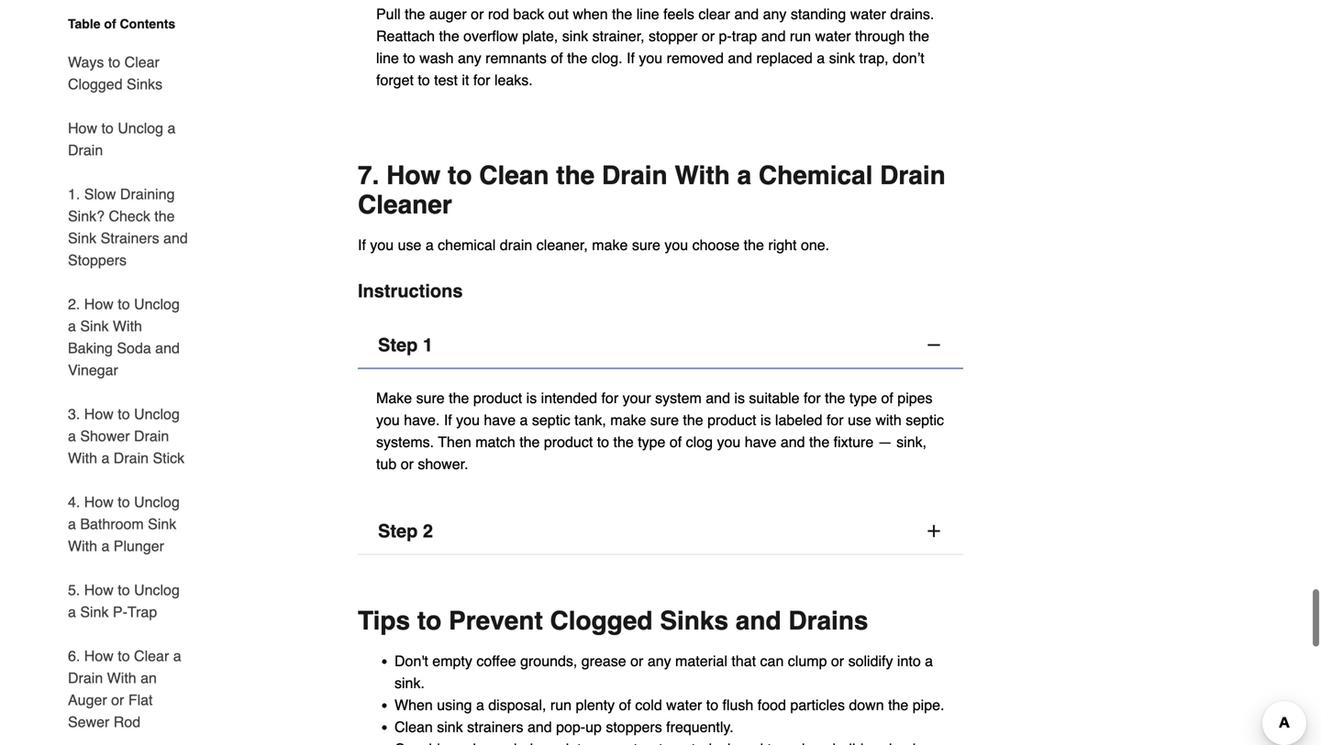 Task type: locate. For each thing, give the bounding box(es) containing it.
1 horizontal spatial use
[[848, 412, 872, 429]]

0 vertical spatial if
[[627, 49, 635, 66]]

to up bathroom
[[118, 494, 130, 511]]

1 vertical spatial run
[[550, 697, 572, 714]]

to inside don't empty coffee grounds, grease or any material that can clump or solidify into a sink. when using a disposal, run plenty of cold water to flush food particles down the pipe. clean sink strainers and pop-up stoppers frequently.
[[706, 697, 719, 714]]

sinks
[[127, 76, 163, 93], [660, 607, 729, 636]]

one.
[[801, 237, 830, 254]]

have.
[[404, 412, 440, 429]]

to up soda
[[118, 296, 130, 313]]

0 vertical spatial sure
[[632, 237, 661, 254]]

0 horizontal spatial if
[[358, 237, 366, 254]]

right
[[768, 237, 797, 254]]

the inside don't empty coffee grounds, grease or any material that can clump or solidify into a sink. when using a disposal, run plenty of cold water to flush food particles down the pipe. clean sink strainers and pop-up stoppers frequently.
[[888, 697, 909, 714]]

0 vertical spatial type
[[849, 390, 877, 407]]

how for 6. how to clear a drain with an auger or flat sewer rod
[[84, 648, 114, 665]]

any up it
[[458, 49, 481, 66]]

1 horizontal spatial have
[[745, 434, 777, 451]]

or right grease
[[630, 653, 644, 670]]

step for step 1
[[378, 335, 418, 356]]

sink inside 4. how to unclog a bathroom sink with a plunger
[[148, 516, 176, 533]]

system
[[655, 390, 702, 407]]

p-
[[113, 604, 127, 621]]

draining
[[120, 186, 175, 203]]

how right 6.
[[84, 648, 114, 665]]

2 step from the top
[[378, 521, 418, 542]]

1 vertical spatial product
[[708, 412, 756, 429]]

1 vertical spatial is
[[761, 412, 771, 429]]

unclog inside 3. how to unclog a shower drain with a drain stick
[[134, 406, 180, 423]]

and left pop-
[[528, 719, 552, 736]]

0 vertical spatial is
[[526, 390, 537, 407]]

for left your
[[601, 390, 619, 407]]

0 horizontal spatial run
[[550, 697, 572, 714]]

0 vertical spatial step
[[378, 335, 418, 356]]

make inside the make sure the product is intended for your system and is suitable for the type of pipes you have. if you have a septic tank, make sure the product is labeled for use with septic systems. then match the product to the type of clog you have and the fixture — sink, tub or shower.
[[610, 412, 646, 429]]

the left right
[[744, 237, 764, 254]]

table of contents
[[68, 17, 175, 31]]

1 horizontal spatial if
[[444, 412, 452, 429]]

0 horizontal spatial sink
[[437, 719, 463, 736]]

to up "shower" at bottom left
[[118, 406, 130, 423]]

0 horizontal spatial clean
[[395, 719, 433, 736]]

when
[[395, 697, 433, 714]]

or inside 6. how to clear a drain with an auger or flat sewer rod
[[111, 692, 124, 709]]

unclog up soda
[[134, 296, 180, 313]]

step for step 2
[[378, 521, 418, 542]]

3. how to unclog a shower drain with a drain stick link
[[68, 393, 191, 481]]

1 horizontal spatial clogged
[[550, 607, 653, 636]]

don't empty coffee grounds, grease or any material that can clump or solidify into a sink. when using a disposal, run plenty of cold water to flush food particles down the pipe. clean sink strainers and pop-up stoppers frequently.
[[395, 653, 945, 736]]

how for 5. how to unclog a sink p-trap
[[84, 582, 114, 599]]

0 vertical spatial clear
[[124, 54, 160, 71]]

2 vertical spatial sure
[[650, 412, 679, 429]]

0 horizontal spatial line
[[376, 49, 399, 66]]

1 horizontal spatial type
[[849, 390, 877, 407]]

clean up drain
[[479, 161, 549, 190]]

1 step from the top
[[378, 335, 418, 356]]

1 vertical spatial step
[[378, 521, 418, 542]]

that
[[732, 653, 756, 670]]

pipes
[[898, 390, 933, 407]]

sure down system
[[650, 412, 679, 429]]

2 vertical spatial if
[[444, 412, 452, 429]]

tips
[[358, 607, 410, 636]]

for inside pull the auger or rod back out when the line feels clear and any standing water drains. reattach the overflow plate, sink strainer, stopper or p-trap and run water through the line to wash any remnants of the clog. if you removed and replaced a sink trap, don't forget to test it for leaks.
[[473, 71, 490, 88]]

sinks for prevent
[[660, 607, 729, 636]]

clear down contents
[[124, 54, 160, 71]]

sewer
[[68, 714, 110, 731]]

clogged for clear
[[68, 76, 123, 93]]

a inside pull the auger or rod back out when the line feels clear and any standing water drains. reattach the overflow plate, sink strainer, stopper or p-trap and run water through the line to wash any remnants of the clog. if you removed and replaced a sink trap, don't forget to test it for leaks.
[[817, 49, 825, 66]]

how to unclog a drain link
[[68, 106, 191, 173]]

1 vertical spatial line
[[376, 49, 399, 66]]

sink left trap,
[[829, 49, 855, 66]]

0 vertical spatial run
[[790, 27, 811, 44]]

to up the frequently.
[[706, 697, 719, 714]]

1 horizontal spatial run
[[790, 27, 811, 44]]

flat
[[128, 692, 153, 709]]

sure down the 7. how to clean the drain with a chemical drain cleaner in the top of the page
[[632, 237, 661, 254]]

with inside 6. how to clear a drain with an auger or flat sewer rod
[[107, 670, 136, 687]]

how inside 6. how to clear a drain with an auger or flat sewer rod
[[84, 648, 114, 665]]

with down bathroom
[[68, 538, 97, 555]]

to down ways to clear clogged sinks on the top left of the page
[[101, 120, 114, 137]]

clear
[[699, 5, 730, 22]]

for
[[473, 71, 490, 88], [601, 390, 619, 407], [804, 390, 821, 407], [827, 412, 844, 429]]

vinegar
[[68, 362, 118, 379]]

plenty
[[576, 697, 615, 714]]

septic down intended
[[532, 412, 570, 429]]

with
[[876, 412, 902, 429]]

product up the match
[[473, 390, 522, 407]]

1
[[423, 335, 433, 356]]

of inside pull the auger or rod back out when the line feels clear and any standing water drains. reattach the overflow plate, sink strainer, stopper or p-trap and run water through the line to wash any remnants of the clog. if you removed and replaced a sink trap, don't forget to test it for leaks.
[[551, 49, 563, 66]]

how right "5."
[[84, 582, 114, 599]]

the down drains.
[[909, 27, 929, 44]]

a inside 'how to unclog a drain'
[[167, 120, 176, 137]]

of right 'table'
[[104, 17, 116, 31]]

how inside 3. how to unclog a shower drain with a drain stick
[[84, 406, 114, 423]]

water up the through in the top of the page
[[850, 5, 886, 22]]

1 vertical spatial any
[[458, 49, 481, 66]]

type
[[849, 390, 877, 407], [638, 434, 666, 451]]

line left 'feels'
[[637, 5, 659, 22]]

tips to prevent clogged sinks and drains
[[358, 607, 868, 636]]

pull
[[376, 5, 401, 22]]

6.
[[68, 648, 80, 665]]

table
[[68, 17, 101, 31]]

6. how to clear a drain with an auger or flat sewer rod link
[[68, 635, 191, 745]]

sinks inside ways to clear clogged sinks
[[127, 76, 163, 93]]

clogged for prevent
[[550, 607, 653, 636]]

and right strainers
[[163, 230, 188, 247]]

is left intended
[[526, 390, 537, 407]]

or
[[471, 5, 484, 22], [702, 27, 715, 44], [630, 653, 644, 670], [831, 653, 844, 670], [111, 692, 124, 709]]

unclog down ways to clear clogged sinks link
[[118, 120, 163, 137]]

1 vertical spatial use
[[848, 412, 872, 429]]

step left 2
[[378, 521, 418, 542]]

a inside 6. how to clear a drain with an auger or flat sewer rod
[[173, 648, 181, 665]]

run up replaced
[[790, 27, 811, 44]]

2 vertical spatial water
[[666, 697, 702, 714]]

you inside pull the auger or rod back out when the line feels clear and any standing water drains. reattach the overflow plate, sink strainer, stopper or p-trap and run water through the line to wash any remnants of the clog. if you removed and replaced a sink trap, don't forget to test it for leaks.
[[639, 49, 663, 66]]

step
[[378, 335, 418, 356], [378, 521, 418, 542]]

how right '2.'
[[84, 296, 114, 313]]

of up with on the right bottom of the page
[[881, 390, 894, 407]]

unclog inside 5. how to unclog a sink p-trap
[[134, 582, 180, 599]]

septic down pipes
[[906, 412, 944, 429]]

is
[[526, 390, 537, 407], [761, 412, 771, 429]]

and down trap
[[728, 49, 752, 66]]

have
[[484, 412, 516, 429], [745, 434, 777, 451]]

1 vertical spatial clogged
[[550, 607, 653, 636]]

if right clog.
[[627, 49, 635, 66]]

sink up the baking
[[80, 318, 109, 335]]

how inside 4. how to unclog a bathroom sink with a plunger
[[84, 494, 114, 511]]

up
[[586, 719, 602, 736]]

how inside the 7. how to clean the drain with a chemical drain cleaner
[[386, 161, 441, 190]]

sink
[[68, 230, 96, 247], [80, 318, 109, 335], [148, 516, 176, 533], [80, 604, 109, 621]]

1 horizontal spatial any
[[648, 653, 671, 670]]

0 vertical spatial product
[[473, 390, 522, 407]]

clean down when
[[395, 719, 433, 736]]

a inside the make sure the product is intended for your system and is suitable for the type of pipes you have. if you have a septic tank, make sure the product is labeled for use with septic systems. then match the product to the type of clog you have and the fixture — sink, tub or shower.
[[520, 412, 528, 429]]

0 vertical spatial clean
[[479, 161, 549, 190]]

to inside 6. how to clear a drain with an auger or flat sewer rod
[[118, 648, 130, 665]]

4. how to unclog a bathroom sink with a plunger link
[[68, 481, 191, 569]]

sink down using
[[437, 719, 463, 736]]

1 horizontal spatial clean
[[479, 161, 549, 190]]

for up 'labeled'
[[804, 390, 821, 407]]

a inside 5. how to unclog a sink p-trap
[[68, 604, 76, 621]]

you down "stopper"
[[639, 49, 663, 66]]

clogged
[[68, 76, 123, 93], [550, 607, 653, 636]]

type down your
[[638, 434, 666, 451]]

clogged up grease
[[550, 607, 653, 636]]

if down cleaner
[[358, 237, 366, 254]]

2 vertical spatial sink
[[437, 719, 463, 736]]

strainers
[[467, 719, 523, 736]]

drains.
[[890, 5, 934, 22]]

sure
[[632, 237, 661, 254], [416, 390, 445, 407], [650, 412, 679, 429]]

drain inside 6. how to clear a drain with an auger or flat sewer rod
[[68, 670, 103, 687]]

sink down the when
[[562, 27, 588, 44]]

clump
[[788, 653, 827, 670]]

and inside don't empty coffee grounds, grease or any material that can clump or solidify into a sink. when using a disposal, run plenty of cold water to flush food particles down the pipe. clean sink strainers and pop-up stoppers frequently.
[[528, 719, 552, 736]]

0 horizontal spatial septic
[[532, 412, 570, 429]]

0 horizontal spatial use
[[398, 237, 422, 254]]

with inside 2. how to unclog a sink with baking soda and vinegar
[[113, 318, 142, 335]]

make down your
[[610, 412, 646, 429]]

run up pop-
[[550, 697, 572, 714]]

1 horizontal spatial sink
[[562, 27, 588, 44]]

unclog
[[118, 120, 163, 137], [134, 296, 180, 313], [134, 406, 180, 423], [134, 494, 180, 511], [134, 582, 180, 599]]

have up the match
[[484, 412, 516, 429]]

how inside 2. how to unclog a sink with baking soda and vinegar
[[84, 296, 114, 313]]

0 horizontal spatial sinks
[[127, 76, 163, 93]]

if
[[627, 49, 635, 66], [358, 237, 366, 254], [444, 412, 452, 429]]

to inside the make sure the product is intended for your system and is suitable for the type of pipes you have. if you have a septic tank, make sure the product is labeled for use with septic systems. then match the product to the type of clog you have and the fixture — sink, tub or shower.
[[597, 434, 609, 451]]

stopper
[[649, 27, 698, 44]]

you up then
[[456, 412, 480, 429]]

1 vertical spatial sure
[[416, 390, 445, 407]]

how for 7. how to clean the drain with a chemical drain cleaner
[[386, 161, 441, 190]]

table of contents element
[[53, 15, 191, 746]]

use up fixture
[[848, 412, 872, 429]]

and
[[734, 5, 759, 22], [761, 27, 786, 44], [728, 49, 752, 66], [163, 230, 188, 247], [155, 340, 180, 357], [706, 390, 730, 407], [781, 434, 805, 451], [736, 607, 781, 636], [528, 719, 552, 736]]

1 horizontal spatial line
[[637, 5, 659, 22]]

to up the chemical
[[448, 161, 472, 190]]

clear inside 6. how to clear a drain with an auger or flat sewer rod
[[134, 648, 169, 665]]

using
[[437, 697, 472, 714]]

1 horizontal spatial sinks
[[660, 607, 729, 636]]

2 horizontal spatial product
[[708, 412, 756, 429]]

the
[[405, 5, 425, 22], [612, 5, 632, 22], [439, 27, 459, 44], [909, 27, 929, 44], [567, 49, 588, 66], [556, 161, 595, 190], [154, 208, 175, 225], [744, 237, 764, 254], [449, 390, 469, 407], [825, 390, 845, 407], [683, 412, 703, 429], [520, 434, 540, 451], [613, 434, 634, 451], [809, 434, 830, 451], [888, 697, 909, 714]]

1 horizontal spatial is
[[761, 412, 771, 429]]

the down draining
[[154, 208, 175, 225]]

1 vertical spatial if
[[358, 237, 366, 254]]

use inside the make sure the product is intended for your system and is suitable for the type of pipes you have. if you have a septic tank, make sure the product is labeled for use with septic systems. then match the product to the type of clog you have and the fixture — sink, tub or shower.
[[848, 412, 872, 429]]

with up soda
[[113, 318, 142, 335]]

can
[[760, 653, 784, 670]]

0 vertical spatial make
[[592, 237, 628, 254]]

how right 7.
[[386, 161, 441, 190]]

unclog for 3. how to unclog a shower drain with a drain stick
[[134, 406, 180, 423]]

food
[[758, 697, 786, 714]]

is down is suitable at bottom
[[761, 412, 771, 429]]

clogged inside ways to clear clogged sinks
[[68, 76, 123, 93]]

how inside 5. how to unclog a sink p-trap
[[84, 582, 114, 599]]

sink up plunger
[[148, 516, 176, 533]]

of
[[104, 17, 116, 31], [551, 49, 563, 66], [881, 390, 894, 407], [670, 434, 682, 451], [619, 697, 631, 714]]

2 horizontal spatial sink
[[829, 49, 855, 66]]

0 horizontal spatial type
[[638, 434, 666, 451]]

you down cleaner
[[370, 237, 394, 254]]

and inside 1. slow draining sink? check the sink strainers and stoppers
[[163, 230, 188, 247]]

1 vertical spatial have
[[745, 434, 777, 451]]

if up then
[[444, 412, 452, 429]]

2 horizontal spatial if
[[627, 49, 635, 66]]

make
[[376, 390, 412, 407]]

sinks up material
[[660, 607, 729, 636]]

sink.
[[395, 675, 425, 692]]

to up p-
[[118, 582, 130, 599]]

a
[[817, 49, 825, 66], [167, 120, 176, 137], [737, 161, 752, 190], [426, 237, 434, 254], [68, 318, 76, 335], [520, 412, 528, 429], [68, 428, 76, 445], [101, 450, 110, 467], [68, 516, 76, 533], [101, 538, 110, 555], [68, 604, 76, 621], [173, 648, 181, 665], [925, 653, 933, 670], [476, 697, 484, 714]]

any left material
[[648, 653, 671, 670]]

unclog down the stick
[[134, 494, 180, 511]]

and up trap
[[734, 5, 759, 22]]

sink down sink?
[[68, 230, 96, 247]]

and down 'labeled'
[[781, 434, 805, 451]]

step left 1 at left top
[[378, 335, 418, 356]]

any left standing
[[763, 5, 787, 22]]

0 vertical spatial clogged
[[68, 76, 123, 93]]

make right cleaner,
[[592, 237, 628, 254]]

clean inside don't empty coffee grounds, grease or any material that can clump or solidify into a sink. when using a disposal, run plenty of cold water to flush food particles down the pipe. clean sink strainers and pop-up stoppers frequently.
[[395, 719, 433, 736]]

rod
[[488, 5, 509, 22]]

run inside pull the auger or rod back out when the line feels clear and any standing water drains. reattach the overflow plate, sink strainer, stopper or p-trap and run water through the line to wash any remnants of the clog. if you removed and replaced a sink trap, don't forget to test it for leaks.
[[790, 27, 811, 44]]

and inside 2. how to unclog a sink with baking soda and vinegar
[[155, 340, 180, 357]]

2 vertical spatial product
[[544, 434, 593, 451]]

out
[[548, 5, 569, 22]]

have down 'labeled'
[[745, 434, 777, 451]]

0 vertical spatial have
[[484, 412, 516, 429]]

sinks up how to unclog a drain 'link'
[[127, 76, 163, 93]]

3.
[[68, 406, 80, 423]]

to inside 'how to unclog a drain'
[[101, 120, 114, 137]]

how up "shower" at bottom left
[[84, 406, 114, 423]]

unclog up the stick
[[134, 406, 180, 423]]

for right it
[[473, 71, 490, 88]]

sink left p-
[[80, 604, 109, 621]]

1 horizontal spatial septic
[[906, 412, 944, 429]]

you
[[639, 49, 663, 66], [370, 237, 394, 254], [665, 237, 688, 254], [376, 412, 400, 429], [456, 412, 480, 429], [717, 434, 741, 451]]

with down "shower" at bottom left
[[68, 450, 97, 467]]

how right 4.
[[84, 494, 114, 511]]

0 horizontal spatial is
[[526, 390, 537, 407]]

1 vertical spatial clean
[[395, 719, 433, 736]]

water
[[850, 5, 886, 22], [815, 27, 851, 44], [666, 697, 702, 714]]

don't
[[893, 49, 925, 66]]

1 vertical spatial sinks
[[660, 607, 729, 636]]

6. how to clear a drain with an auger or flat sewer rod
[[68, 648, 181, 731]]

forget
[[376, 71, 414, 88]]

trap,
[[859, 49, 889, 66]]

0 vertical spatial use
[[398, 237, 422, 254]]

0 vertical spatial sinks
[[127, 76, 163, 93]]

soda
[[117, 340, 151, 357]]

with up choose
[[675, 161, 730, 190]]

1 vertical spatial make
[[610, 412, 646, 429]]

to down p-
[[118, 648, 130, 665]]

use
[[398, 237, 422, 254], [848, 412, 872, 429]]

2 vertical spatial any
[[648, 653, 671, 670]]

unclog inside 4. how to unclog a bathroom sink with a plunger
[[134, 494, 180, 511]]

coffee
[[477, 653, 516, 670]]

with inside 3. how to unclog a shower drain with a drain stick
[[68, 450, 97, 467]]

choose
[[692, 237, 740, 254]]

1 vertical spatial clear
[[134, 648, 169, 665]]

any inside don't empty coffee grounds, grease or any material that can clump or solidify into a sink. when using a disposal, run plenty of cold water to flush food particles down the pipe. clean sink strainers and pop-up stoppers frequently.
[[648, 653, 671, 670]]

or left flat
[[111, 692, 124, 709]]

with inside the 7. how to clean the drain with a chemical drain cleaner
[[675, 161, 730, 190]]

use down cleaner
[[398, 237, 422, 254]]

septic
[[532, 412, 570, 429], [906, 412, 944, 429]]

shower
[[80, 428, 130, 445]]

to inside 5. how to unclog a sink p-trap
[[118, 582, 130, 599]]

clean inside the 7. how to clean the drain with a chemical drain cleaner
[[479, 161, 549, 190]]

or shower.
[[401, 456, 468, 473]]

unclog for 2. how to unclog a sink with baking soda and vinegar
[[134, 296, 180, 313]]

clear up an
[[134, 648, 169, 665]]

and up replaced
[[761, 27, 786, 44]]

unclog inside 2. how to unclog a sink with baking soda and vinegar
[[134, 296, 180, 313]]

and right soda
[[155, 340, 180, 357]]

0 horizontal spatial clogged
[[68, 76, 123, 93]]

0 vertical spatial any
[[763, 5, 787, 22]]

5.
[[68, 582, 80, 599]]

the up strainer, on the left of page
[[612, 5, 632, 22]]

line up forget at the top left of the page
[[376, 49, 399, 66]]

to down tank,
[[597, 434, 609, 451]]

sink inside 2. how to unclog a sink with baking soda and vinegar
[[80, 318, 109, 335]]



Task type: vqa. For each thing, say whether or not it's contained in the screenshot.
you within the Pull the auger or rod back out when the line feels clear and any standing water drains. Reattach the overflow plate, sink strainer, stopper or p-trap and run water through the line to wash any remnants of the clog. If you removed and replaced a sink trap, don't forget to test it for leaks.
yes



Task type: describe. For each thing, give the bounding box(es) containing it.
water inside don't empty coffee grounds, grease or any material that can clump or solidify into a sink. when using a disposal, run plenty of cold water to flush food particles down the pipe. clean sink strainers and pop-up stoppers frequently.
[[666, 697, 702, 714]]

an
[[141, 670, 157, 687]]

auger
[[429, 5, 467, 22]]

the down 'labeled'
[[809, 434, 830, 451]]

step 1
[[378, 335, 433, 356]]

sink inside don't empty coffee grounds, grease or any material that can clump or solidify into a sink. when using a disposal, run plenty of cold water to flush food particles down the pipe. clean sink strainers and pop-up stoppers frequently.
[[437, 719, 463, 736]]

a inside 2. how to unclog a sink with baking soda and vinegar
[[68, 318, 76, 335]]

cold
[[635, 697, 662, 714]]

disposal,
[[488, 697, 546, 714]]

pull the auger or rod back out when the line feels clear and any standing water drains. reattach the overflow plate, sink strainer, stopper or p-trap and run water through the line to wash any remnants of the clog. if you removed and replaced a sink trap, don't forget to test it for leaks.
[[376, 5, 934, 88]]

2 septic from the left
[[906, 412, 944, 429]]

pipe.
[[913, 697, 945, 714]]

make sure the product is intended for your system and is suitable for the type of pipes you have. if you have a septic tank, make sure the product is labeled for use with septic systems. then match the product to the type of clog you have and the fixture — sink, tub or shower.
[[376, 390, 944, 473]]

how for 4. how to unclog a bathroom sink with a plunger
[[84, 494, 114, 511]]

p-
[[719, 27, 732, 44]]

don't
[[395, 653, 428, 670]]

bathroom
[[80, 516, 144, 533]]

material
[[675, 653, 728, 670]]

sink inside 1. slow draining sink? check the sink strainers and stoppers
[[68, 230, 96, 247]]

you right clog
[[717, 434, 741, 451]]

of inside don't empty coffee grounds, grease or any material that can clump or solidify into a sink. when using a disposal, run plenty of cold water to flush food particles down the pipe. clean sink strainers and pop-up stoppers frequently.
[[619, 697, 631, 714]]

with for a
[[675, 161, 730, 190]]

slow
[[84, 186, 116, 203]]

if you use a chemical drain cleaner, make sure you choose the right one.
[[358, 237, 830, 254]]

to inside 2. how to unclog a sink with baking soda and vinegar
[[118, 296, 130, 313]]

replaced
[[756, 49, 813, 66]]

0 horizontal spatial any
[[458, 49, 481, 66]]

or left p-
[[702, 27, 715, 44]]

trap
[[127, 604, 157, 621]]

intended
[[541, 390, 597, 407]]

particles
[[790, 697, 845, 714]]

clear inside ways to clear clogged sinks
[[124, 54, 160, 71]]

0 vertical spatial sink
[[562, 27, 588, 44]]

tank,
[[575, 412, 606, 429]]

with for baking
[[113, 318, 142, 335]]

0 vertical spatial water
[[850, 5, 886, 22]]

the right the match
[[520, 434, 540, 451]]

drains
[[789, 607, 868, 636]]

stoppers
[[606, 719, 662, 736]]

ways to clear clogged sinks
[[68, 54, 163, 93]]

to inside 4. how to unclog a bathroom sink with a plunger
[[118, 494, 130, 511]]

5. how to unclog a sink p-trap link
[[68, 569, 191, 635]]

prevent
[[449, 607, 543, 636]]

the up reattach
[[405, 5, 425, 22]]

1. slow draining sink? check the sink strainers and stoppers link
[[68, 173, 191, 283]]

instructions
[[358, 281, 463, 302]]

how for 2. how to unclog a sink with baking soda and vinegar
[[84, 296, 114, 313]]

of left clog
[[670, 434, 682, 451]]

and right system
[[706, 390, 730, 407]]

sink inside 5. how to unclog a sink p-trap
[[80, 604, 109, 621]]

4. how to unclog a bathroom sink with a plunger
[[68, 494, 180, 555]]

unclog for 5. how to unclog a sink p-trap
[[134, 582, 180, 599]]

wash
[[419, 49, 454, 66]]

it
[[462, 71, 469, 88]]

1 vertical spatial type
[[638, 434, 666, 451]]

you left choose
[[665, 237, 688, 254]]

check
[[109, 208, 150, 225]]

strainer,
[[592, 27, 645, 44]]

0 horizontal spatial product
[[473, 390, 522, 407]]

to left test
[[418, 71, 430, 88]]

match
[[475, 434, 515, 451]]

or left rod
[[471, 5, 484, 22]]

minus image
[[925, 336, 943, 355]]

2.
[[68, 296, 80, 313]]

how inside 'how to unclog a drain'
[[68, 120, 97, 137]]

3. how to unclog a shower drain with a drain stick
[[68, 406, 185, 467]]

remnants
[[486, 49, 547, 66]]

with inside 4. how to unclog a bathroom sink with a plunger
[[68, 538, 97, 555]]

the down your
[[613, 434, 634, 451]]

contents
[[120, 17, 175, 31]]

drain inside 'how to unclog a drain'
[[68, 142, 103, 159]]

the up clog
[[683, 412, 703, 429]]

and up can
[[736, 607, 781, 636]]

4.
[[68, 494, 80, 511]]

with for an
[[107, 670, 136, 687]]

test
[[434, 71, 458, 88]]

stoppers
[[68, 252, 127, 269]]

fixture
[[834, 434, 874, 451]]

back
[[513, 5, 544, 22]]

2. how to unclog a sink with baking soda and vinegar
[[68, 296, 180, 379]]

the inside 1. slow draining sink? check the sink strainers and stoppers
[[154, 208, 175, 225]]

your
[[623, 390, 651, 407]]

7. how to clean the drain with a chemical drain cleaner
[[358, 161, 946, 220]]

trap
[[732, 27, 757, 44]]

2 horizontal spatial any
[[763, 5, 787, 22]]

down
[[849, 697, 884, 714]]

into
[[897, 653, 921, 670]]

0 horizontal spatial have
[[484, 412, 516, 429]]

0 vertical spatial line
[[637, 5, 659, 22]]

through
[[855, 27, 905, 44]]

ways to clear clogged sinks link
[[68, 40, 191, 106]]

how for 3. how to unclog a shower drain with a drain stick
[[84, 406, 114, 423]]

rod
[[114, 714, 141, 731]]

solidify
[[848, 653, 893, 670]]

overflow
[[464, 27, 518, 44]]

unclog for 4. how to unclog a bathroom sink with a plunger
[[134, 494, 180, 511]]

a inside the 7. how to clean the drain with a chemical drain cleaner
[[737, 161, 752, 190]]

cleaner
[[358, 190, 452, 220]]

to inside the 7. how to clean the drain with a chemical drain cleaner
[[448, 161, 472, 190]]

to inside 3. how to unclog a shower drain with a drain stick
[[118, 406, 130, 423]]

plus image
[[925, 522, 943, 541]]

you down the make
[[376, 412, 400, 429]]

if inside pull the auger or rod back out when the line feels clear and any standing water drains. reattach the overflow plate, sink strainer, stopper or p-trap and run water through the line to wash any remnants of the clog. if you removed and replaced a sink trap, don't forget to test it for leaks.
[[627, 49, 635, 66]]

7.
[[358, 161, 379, 190]]

or right the clump
[[831, 653, 844, 670]]

to down reattach
[[403, 49, 415, 66]]

2. how to unclog a sink with baking soda and vinegar link
[[68, 283, 191, 393]]

drain
[[500, 237, 532, 254]]

reattach
[[376, 27, 435, 44]]

baking
[[68, 340, 113, 357]]

step 1 button
[[358, 322, 963, 369]]

empty
[[432, 653, 472, 670]]

1.
[[68, 186, 80, 203]]

the down auger
[[439, 27, 459, 44]]

if inside the make sure the product is intended for your system and is suitable for the type of pipes you have. if you have a septic tank, make sure the product is labeled for use with septic systems. then match the product to the type of clog you have and the fixture — sink, tub or shower.
[[444, 412, 452, 429]]

1 horizontal spatial product
[[544, 434, 593, 451]]

is suitable
[[734, 390, 800, 407]]

flush
[[723, 697, 754, 714]]

5. how to unclog a sink p-trap
[[68, 582, 180, 621]]

tub
[[376, 456, 397, 473]]

for up fixture
[[827, 412, 844, 429]]

removed
[[667, 49, 724, 66]]

the up then
[[449, 390, 469, 407]]

1 vertical spatial sink
[[829, 49, 855, 66]]

to up don't
[[417, 607, 442, 636]]

sinks for clear
[[127, 76, 163, 93]]

cleaner,
[[537, 237, 588, 254]]

the inside the 7. how to clean the drain with a chemical drain cleaner
[[556, 161, 595, 190]]

unclog inside 'how to unclog a drain'
[[118, 120, 163, 137]]

the up fixture
[[825, 390, 845, 407]]

how to unclog a drain
[[68, 120, 176, 159]]

labeled
[[775, 412, 823, 429]]

grease
[[582, 653, 626, 670]]

strainers
[[101, 230, 159, 247]]

run inside don't empty coffee grounds, grease or any material that can clump or solidify into a sink. when using a disposal, run plenty of cold water to flush food particles down the pipe. clean sink strainers and pop-up stoppers frequently.
[[550, 697, 572, 714]]

1 vertical spatial water
[[815, 27, 851, 44]]

feels
[[663, 5, 694, 22]]

1 septic from the left
[[532, 412, 570, 429]]

sink?
[[68, 208, 105, 225]]

to inside ways to clear clogged sinks
[[108, 54, 120, 71]]

the left clog.
[[567, 49, 588, 66]]

stick
[[153, 450, 185, 467]]

—
[[878, 434, 893, 451]]

leaks.
[[495, 71, 533, 88]]



